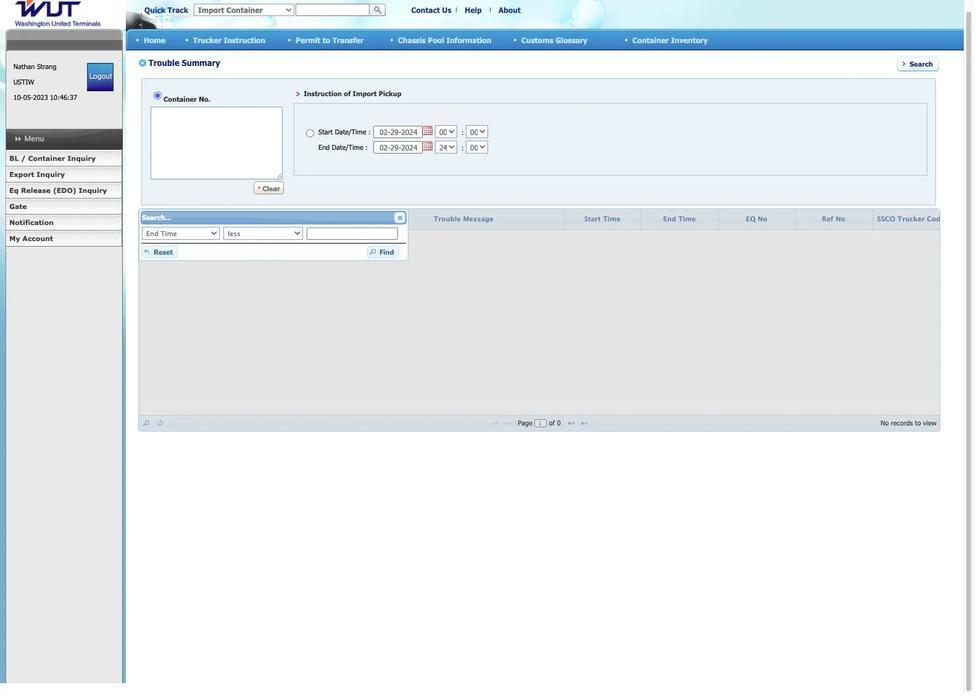 Task type: locate. For each thing, give the bounding box(es) containing it.
0 horizontal spatial container
[[28, 154, 65, 162]]

quick track
[[144, 6, 188, 14]]

bl
[[9, 154, 19, 162]]

2 vertical spatial inquiry
[[79, 186, 107, 194]]

1 horizontal spatial container
[[633, 35, 669, 44]]

permit
[[296, 35, 320, 44]]

0 vertical spatial inquiry
[[67, 154, 96, 162]]

login image
[[87, 63, 114, 91]]

0 vertical spatial container
[[633, 35, 669, 44]]

container left inventory
[[633, 35, 669, 44]]

inquiry right (edo)
[[79, 186, 107, 194]]

ustiw
[[13, 78, 34, 86]]

to
[[323, 35, 330, 44]]

pool
[[428, 35, 444, 44]]

export
[[9, 170, 34, 178]]

quick
[[144, 6, 165, 14]]

bl / container inquiry
[[9, 154, 96, 162]]

contact us link
[[411, 6, 451, 14]]

help link
[[465, 6, 482, 14]]

chassis
[[398, 35, 426, 44]]

about
[[499, 6, 521, 14]]

1 vertical spatial inquiry
[[37, 170, 65, 178]]

export inquiry
[[9, 170, 65, 178]]

customs glossary
[[521, 35, 587, 44]]

container
[[633, 35, 669, 44], [28, 154, 65, 162]]

trucker
[[193, 35, 222, 44]]

glossary
[[556, 35, 587, 44]]

contact
[[411, 6, 440, 14]]

container up "export inquiry"
[[28, 154, 65, 162]]

inventory
[[671, 35, 708, 44]]

customs
[[521, 35, 553, 44]]

us
[[442, 6, 451, 14]]

eq
[[9, 186, 19, 194]]

strang
[[37, 62, 56, 70]]

track
[[168, 6, 188, 14]]

inquiry
[[67, 154, 96, 162], [37, 170, 65, 178], [79, 186, 107, 194]]

my account
[[9, 234, 53, 243]]

inquiry for container
[[67, 154, 96, 162]]

(edo)
[[53, 186, 76, 194]]

inquiry down bl / container inquiry
[[37, 170, 65, 178]]

inquiry up export inquiry link
[[67, 154, 96, 162]]

nathan
[[13, 62, 35, 70]]

None text field
[[296, 4, 370, 16]]



Task type: vqa. For each thing, say whether or not it's contained in the screenshot.
container inventory
yes



Task type: describe. For each thing, give the bounding box(es) containing it.
gate link
[[6, 199, 122, 215]]

1 vertical spatial container
[[28, 154, 65, 162]]

05-
[[23, 93, 33, 101]]

account
[[22, 234, 53, 243]]

release
[[21, 186, 51, 194]]

instruction
[[224, 35, 265, 44]]

10-05-2023 10:46:37
[[13, 93, 77, 101]]

inquiry for (edo)
[[79, 186, 107, 194]]

notification link
[[6, 215, 122, 231]]

contact us
[[411, 6, 451, 14]]

container inventory
[[633, 35, 708, 44]]

/
[[21, 154, 26, 162]]

help
[[465, 6, 482, 14]]

notification
[[9, 218, 54, 226]]

export inquiry link
[[6, 167, 122, 183]]

my account link
[[6, 231, 122, 247]]

my
[[9, 234, 20, 243]]

10:46:37
[[50, 93, 77, 101]]

10-
[[13, 93, 23, 101]]

bl / container inquiry link
[[6, 151, 122, 167]]

transfer
[[332, 35, 364, 44]]

home
[[144, 35, 165, 44]]

trucker instruction
[[193, 35, 265, 44]]

about link
[[499, 6, 521, 14]]

nathan strang
[[13, 62, 56, 70]]

2023
[[33, 93, 48, 101]]

chassis pool information
[[398, 35, 491, 44]]

eq release (edo) inquiry
[[9, 186, 107, 194]]

gate
[[9, 202, 27, 210]]

eq release (edo) inquiry link
[[6, 183, 122, 199]]

information
[[446, 35, 491, 44]]

permit to transfer
[[296, 35, 364, 44]]



